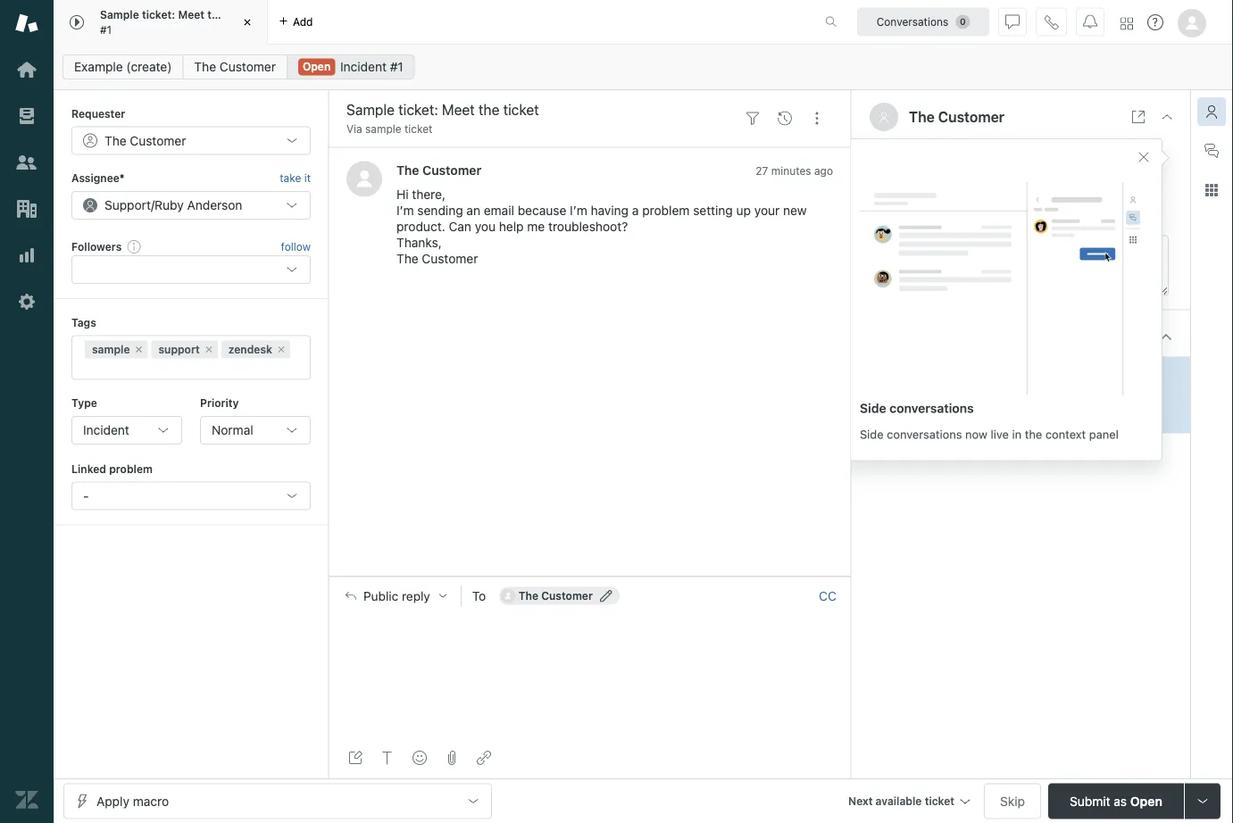 Task type: describe. For each thing, give the bounding box(es) containing it.
#1 inside sample ticket: meet the ticket #1
[[100, 23, 112, 36]]

local time
[[870, 180, 929, 194]]

submit as open
[[1071, 794, 1163, 809]]

normal button
[[200, 416, 311, 445]]

the for sample ticket: meet the ticket 27 minutes ago status open
[[1023, 368, 1042, 383]]

follow button
[[281, 239, 311, 255]]

ticket: for sample ticket: meet the ticket 27 minutes ago status open
[[951, 368, 987, 383]]

support
[[159, 344, 200, 356]]

15:46
[[983, 180, 1016, 194]]

Add user notes text field
[[954, 235, 1170, 296]]

0 horizontal spatial 27 minutes ago text field
[[756, 164, 834, 177]]

zendesk image
[[15, 789, 38, 812]]

thanks,
[[397, 235, 442, 250]]

local
[[870, 180, 901, 194]]

example
[[74, 59, 123, 74]]

get help image
[[1148, 14, 1164, 30]]

incident for incident #1
[[340, 59, 387, 74]]

help
[[499, 219, 524, 234]]

hi
[[397, 187, 409, 202]]

(create)
[[126, 59, 172, 74]]

hi there, i'm sending an email because i'm having a problem setting up your new product. can you help me troubleshoot? thanks, the customer
[[397, 187, 807, 266]]

1 i'm from the left
[[397, 203, 414, 218]]

anderson
[[187, 198, 243, 212]]

the customer link inside secondary element
[[183, 55, 288, 80]]

customers image
[[15, 151, 38, 174]]

sample ticket: meet the ticket #1
[[100, 9, 257, 36]]

skip
[[1001, 794, 1026, 809]]

skip button
[[985, 784, 1042, 820]]

remove image for zendesk
[[276, 345, 287, 355]]

normal
[[212, 423, 253, 438]]

Subject field
[[343, 99, 734, 121]]

conversations
[[877, 16, 949, 28]]

tabs tab list
[[54, 0, 807, 45]]

apply macro
[[97, 794, 169, 809]]

customer@example.com image
[[501, 589, 515, 604]]

add button
[[268, 0, 324, 44]]

can
[[449, 219, 472, 234]]

remove image for support
[[204, 345, 214, 355]]

zendesk
[[229, 344, 273, 356]]

-
[[83, 489, 89, 503]]

2 horizontal spatial open
[[1131, 794, 1163, 809]]

incident for incident
[[83, 423, 129, 438]]

0 horizontal spatial ago
[[815, 164, 834, 177]]

panel
[[1090, 428, 1119, 441]]

assignee* element
[[71, 191, 311, 220]]

email
[[484, 203, 515, 218]]

your
[[755, 203, 780, 218]]

states)
[[1045, 208, 1087, 223]]

problem inside hi there, i'm sending an email because i'm having a problem setting up your new product. can you help me troubleshoot? thanks, the customer
[[643, 203, 690, 218]]

ago inside sample ticket: meet the ticket 27 minutes ago status open
[[964, 389, 983, 402]]

hide composer image
[[583, 570, 597, 584]]

customer inside secondary element
[[220, 59, 276, 74]]

now
[[966, 428, 988, 441]]

1 vertical spatial problem
[[109, 463, 153, 475]]

cst
[[1019, 180, 1044, 194]]

ticket right via
[[405, 123, 433, 135]]

take
[[280, 172, 301, 184]]

info on adding followers image
[[127, 239, 141, 254]]

public
[[364, 589, 399, 604]]

the customer inside the requester element
[[105, 133, 186, 148]]

avatar image
[[347, 161, 382, 197]]

next available ticket
[[849, 796, 955, 808]]

ticket inside sample ticket: meet the ticket #1
[[228, 9, 257, 21]]

via sample ticket
[[347, 123, 433, 135]]

next available ticket button
[[841, 784, 978, 823]]

new
[[784, 203, 807, 218]]

1 horizontal spatial 27 minutes ago text field
[[905, 389, 983, 402]]

sample ticket: meet the ticket 27 minutes ago status open
[[905, 368, 1077, 421]]

type
[[71, 397, 97, 410]]

tab containing sample ticket: meet the ticket
[[54, 0, 268, 45]]

#1 inside secondary element
[[390, 59, 404, 74]]

a
[[632, 203, 639, 218]]

submit
[[1071, 794, 1111, 809]]

next
[[849, 796, 873, 808]]

language
[[870, 208, 927, 223]]

reply
[[402, 589, 430, 604]]

insert emojis image
[[413, 751, 427, 766]]

priority
[[200, 397, 239, 410]]

add
[[293, 16, 313, 28]]

an
[[467, 203, 481, 218]]

sending
[[418, 203, 463, 218]]

view more details image
[[1132, 110, 1146, 124]]

get started image
[[15, 58, 38, 81]]

/
[[151, 198, 155, 212]]

in
[[1013, 428, 1022, 441]]

troubleshoot?
[[549, 219, 628, 234]]

the for sample ticket: meet the ticket #1
[[208, 9, 225, 21]]

customer inside hi there, i'm sending an email because i'm having a problem setting up your new product. can you help me troubleshoot? thanks, the customer
[[422, 251, 478, 266]]

cc
[[819, 589, 837, 604]]

it
[[304, 172, 311, 184]]

2 vertical spatial the
[[1026, 428, 1043, 441]]

me
[[528, 219, 545, 234]]

1 horizontal spatial the customer link
[[397, 163, 482, 177]]

thu,
[[954, 180, 980, 194]]

displays possible ticket submission types image
[[1196, 795, 1211, 809]]

ruby
[[155, 198, 184, 212]]

the customer inside secondary element
[[194, 59, 276, 74]]

Public reply composer text field
[[338, 615, 843, 653]]

button displays agent's chat status as invisible. image
[[1006, 15, 1020, 29]]

assignee*
[[71, 172, 125, 184]]

ticket: for sample ticket: meet the ticket #1
[[142, 9, 175, 21]]

linked
[[71, 463, 106, 475]]

you
[[475, 219, 496, 234]]

(united
[[999, 208, 1042, 223]]

time
[[904, 180, 929, 194]]

open inside secondary element
[[303, 60, 331, 73]]

incident #1
[[340, 59, 404, 74]]

thu, 15:46 cst
[[954, 180, 1044, 194]]

support
[[105, 198, 151, 212]]

the up hi
[[397, 163, 420, 177]]

incident button
[[71, 416, 182, 445]]

conversations button
[[858, 8, 990, 36]]



Task type: vqa. For each thing, say whether or not it's contained in the screenshot.
the bottommost 2
no



Task type: locate. For each thing, give the bounding box(es) containing it.
tags
[[71, 316, 96, 329]]

0 horizontal spatial meet
[[178, 9, 205, 21]]

requester element
[[71, 126, 311, 155]]

conversations for side conversations now live in the context panel
[[887, 428, 963, 441]]

1 horizontal spatial i'm
[[570, 203, 588, 218]]

1 vertical spatial meet
[[990, 368, 1020, 383]]

customer down close image
[[220, 59, 276, 74]]

the customer
[[194, 59, 276, 74], [910, 109, 1005, 126], [105, 133, 186, 148], [397, 163, 482, 177], [519, 590, 593, 603]]

0 vertical spatial side
[[860, 401, 887, 416]]

0 horizontal spatial the customer link
[[183, 55, 288, 80]]

0 vertical spatial incident
[[340, 59, 387, 74]]

meet for sample ticket: meet the ticket 27 minutes ago status open
[[990, 368, 1020, 383]]

0 horizontal spatial problem
[[109, 463, 153, 475]]

follow
[[281, 240, 311, 253]]

i'm
[[397, 203, 414, 218], [570, 203, 588, 218]]

meet left close image
[[178, 9, 205, 21]]

public reply
[[364, 589, 430, 604]]

conversations
[[890, 401, 975, 416], [887, 428, 963, 441]]

1 vertical spatial the
[[1023, 368, 1042, 383]]

0 vertical spatial ago
[[815, 164, 834, 177]]

open down add at the left top of page
[[303, 60, 331, 73]]

up
[[737, 203, 751, 218]]

27 minutes ago text field
[[756, 164, 834, 177], [905, 389, 983, 402]]

followers
[[71, 240, 122, 253]]

ticket actions image
[[810, 111, 825, 126]]

ticket left add popup button
[[228, 9, 257, 21]]

27 up status
[[905, 389, 918, 402]]

1 horizontal spatial #1
[[390, 59, 404, 74]]

remove image right zendesk
[[276, 345, 287, 355]]

the customer down requester
[[105, 133, 186, 148]]

add attachment image
[[445, 751, 459, 766]]

the customer up thu,
[[910, 109, 1005, 126]]

notes
[[870, 237, 904, 252]]

ticket: inside sample ticket: meet the ticket 27 minutes ago status open
[[951, 368, 987, 383]]

sample for sample ticket: meet the ticket 27 minutes ago status open
[[905, 368, 948, 383]]

open up now
[[942, 409, 970, 421]]

sample
[[365, 123, 402, 135], [92, 344, 130, 356]]

ticket: up (create)
[[142, 9, 175, 21]]

english
[[954, 208, 996, 223]]

customer inside the requester element
[[130, 133, 186, 148]]

2 vertical spatial open
[[1131, 794, 1163, 809]]

because
[[518, 203, 567, 218]]

0 horizontal spatial #1
[[100, 23, 112, 36]]

the down thanks, at the left top of page
[[397, 251, 419, 266]]

1 vertical spatial sample
[[905, 368, 948, 383]]

the up time
[[910, 109, 935, 126]]

customer down hide composer icon at bottom
[[542, 590, 593, 603]]

remove image right support
[[204, 345, 214, 355]]

the customer up the there, at the top left of page
[[397, 163, 482, 177]]

1 remove image from the left
[[204, 345, 214, 355]]

setting
[[694, 203, 733, 218]]

draft mode image
[[348, 751, 363, 766]]

tab
[[54, 0, 268, 45]]

#1
[[100, 23, 112, 36], [390, 59, 404, 74]]

user image
[[879, 112, 890, 122], [881, 113, 888, 122]]

side down side conversations
[[860, 428, 884, 441]]

side left status
[[860, 401, 887, 416]]

1 vertical spatial sample
[[92, 344, 130, 356]]

27 up your
[[756, 164, 769, 177]]

customer context image
[[1205, 105, 1220, 119]]

apps image
[[1205, 183, 1220, 197]]

public reply button
[[330, 578, 461, 615]]

meet inside sample ticket: meet the ticket #1
[[178, 9, 205, 21]]

i'm up troubleshoot?
[[570, 203, 588, 218]]

1 vertical spatial #1
[[390, 59, 404, 74]]

customer
[[220, 59, 276, 74], [939, 109, 1005, 126], [130, 133, 186, 148], [423, 163, 482, 177], [422, 251, 478, 266], [542, 590, 593, 603]]

conversations up now
[[890, 401, 975, 416]]

1 horizontal spatial incident
[[340, 59, 387, 74]]

incident inside secondary element
[[340, 59, 387, 74]]

1 horizontal spatial 27
[[905, 389, 918, 402]]

sample left remove image
[[92, 344, 130, 356]]

1 vertical spatial conversations
[[887, 428, 963, 441]]

27 inside sample ticket: meet the ticket 27 minutes ago status open
[[905, 389, 918, 402]]

edit user image
[[600, 590, 613, 603]]

1 horizontal spatial sample
[[365, 123, 402, 135]]

reporting image
[[15, 244, 38, 267]]

0 vertical spatial open
[[303, 60, 331, 73]]

1 vertical spatial the customer link
[[397, 163, 482, 177]]

0 vertical spatial #1
[[100, 23, 112, 36]]

linked problem
[[71, 463, 153, 475]]

meet
[[178, 9, 205, 21], [990, 368, 1020, 383]]

ticket: inside sample ticket: meet the ticket #1
[[142, 9, 175, 21]]

product.
[[397, 219, 446, 234]]

ticket up context
[[1045, 368, 1077, 383]]

open inside sample ticket: meet the ticket 27 minutes ago status open
[[942, 409, 970, 421]]

side conversations now live in the context panel
[[860, 428, 1119, 441]]

the inside hi there, i'm sending an email because i'm having a problem setting up your new product. can you help me troubleshoot? thanks, the customer
[[397, 251, 419, 266]]

live
[[991, 428, 1010, 441]]

as
[[1115, 794, 1128, 809]]

the down sample ticket: meet the ticket #1
[[194, 59, 216, 74]]

0 horizontal spatial i'm
[[397, 203, 414, 218]]

example (create) button
[[63, 55, 184, 80]]

open right as
[[1131, 794, 1163, 809]]

the right in
[[1026, 428, 1043, 441]]

customer up thu,
[[939, 109, 1005, 126]]

add link (cmd k) image
[[477, 751, 491, 766]]

ago
[[815, 164, 834, 177], [964, 389, 983, 402]]

main element
[[0, 0, 54, 824]]

1 vertical spatial side
[[860, 428, 884, 441]]

27 minutes ago
[[756, 164, 834, 177]]

0 vertical spatial the
[[208, 9, 225, 21]]

1 horizontal spatial minutes
[[921, 389, 961, 402]]

0 vertical spatial sample
[[365, 123, 402, 135]]

minutes
[[772, 164, 812, 177], [921, 389, 961, 402]]

1 horizontal spatial meet
[[990, 368, 1020, 383]]

0 vertical spatial ticket:
[[142, 9, 175, 21]]

problem down incident popup button
[[109, 463, 153, 475]]

customer up /
[[130, 133, 186, 148]]

sample right via
[[365, 123, 402, 135]]

the up side conversations now live in the context panel
[[1023, 368, 1042, 383]]

incident up via
[[340, 59, 387, 74]]

minutes up status
[[921, 389, 961, 402]]

sample inside sample ticket: meet the ticket 27 minutes ago status open
[[905, 368, 948, 383]]

there,
[[412, 187, 446, 202]]

1 horizontal spatial problem
[[643, 203, 690, 218]]

the customer link
[[183, 55, 288, 80], [397, 163, 482, 177]]

side for side conversations
[[860, 401, 887, 416]]

meet inside sample ticket: meet the ticket 27 minutes ago status open
[[990, 368, 1020, 383]]

the right "customer@example.com" image
[[519, 590, 539, 603]]

side for side conversations now live in the context panel
[[860, 428, 884, 441]]

admin image
[[15, 290, 38, 314]]

problem right a
[[643, 203, 690, 218]]

filter image
[[746, 111, 760, 126]]

close image
[[239, 13, 256, 31]]

1 horizontal spatial sample
[[905, 368, 948, 383]]

1 horizontal spatial ago
[[964, 389, 983, 402]]

0 horizontal spatial ticket:
[[142, 9, 175, 21]]

conversations down status
[[887, 428, 963, 441]]

side conversations
[[860, 401, 975, 416]]

0 horizontal spatial open
[[303, 60, 331, 73]]

0 vertical spatial sample
[[100, 9, 139, 21]]

the inside sample ticket: meet the ticket #1
[[208, 9, 225, 21]]

macro
[[133, 794, 169, 809]]

incident
[[340, 59, 387, 74], [83, 423, 129, 438]]

27 minutes ago text field up status
[[905, 389, 983, 402]]

the
[[208, 9, 225, 21], [1023, 368, 1042, 383], [1026, 428, 1043, 441]]

followers element
[[71, 256, 311, 284]]

ticket right "available"
[[925, 796, 955, 808]]

ago down ticket actions image
[[815, 164, 834, 177]]

ticket:
[[142, 9, 175, 21], [951, 368, 987, 383]]

0 vertical spatial 27
[[756, 164, 769, 177]]

remove image
[[134, 345, 144, 355]]

views image
[[15, 105, 38, 128]]

organizations image
[[15, 197, 38, 221]]

ticket: up now
[[951, 368, 987, 383]]

incident down type
[[83, 423, 129, 438]]

the customer link down close image
[[183, 55, 288, 80]]

0 vertical spatial the customer link
[[183, 55, 288, 80]]

having
[[591, 203, 629, 218]]

ticket inside popup button
[[925, 796, 955, 808]]

minutes inside sample ticket: meet the ticket 27 minutes ago status open
[[921, 389, 961, 402]]

the left close image
[[208, 9, 225, 21]]

notifications image
[[1084, 15, 1098, 29]]

sample up example (create)
[[100, 9, 139, 21]]

1 vertical spatial 27
[[905, 389, 918, 402]]

sample inside sample ticket: meet the ticket #1
[[100, 9, 139, 21]]

#1 down tabs tab list
[[390, 59, 404, 74]]

the customer down hide composer icon at bottom
[[519, 590, 593, 603]]

format text image
[[381, 751, 395, 766]]

2 remove image from the left
[[276, 345, 287, 355]]

the
[[194, 59, 216, 74], [910, 109, 935, 126], [105, 133, 127, 148], [397, 163, 420, 177], [397, 251, 419, 266], [519, 590, 539, 603]]

0 horizontal spatial 27
[[756, 164, 769, 177]]

problem
[[643, 203, 690, 218], [109, 463, 153, 475]]

take it
[[280, 172, 311, 184]]

conversations for side conversations
[[890, 401, 975, 416]]

minutes up new
[[772, 164, 812, 177]]

0 horizontal spatial incident
[[83, 423, 129, 438]]

0 horizontal spatial sample
[[100, 9, 139, 21]]

the inside secondary element
[[194, 59, 216, 74]]

the customer link up the there, at the top left of page
[[397, 163, 482, 177]]

cc button
[[819, 588, 837, 605]]

1 vertical spatial incident
[[83, 423, 129, 438]]

remove image
[[204, 345, 214, 355], [276, 345, 287, 355]]

the inside sample ticket: meet the ticket 27 minutes ago status open
[[1023, 368, 1042, 383]]

customer down can
[[422, 251, 478, 266]]

zendesk support image
[[15, 12, 38, 35]]

0 horizontal spatial minutes
[[772, 164, 812, 177]]

sample for sample ticket: meet the ticket #1
[[100, 9, 139, 21]]

2 i'm from the left
[[570, 203, 588, 218]]

0 vertical spatial 27 minutes ago text field
[[756, 164, 834, 177]]

1 horizontal spatial open
[[942, 409, 970, 421]]

1 vertical spatial ago
[[964, 389, 983, 402]]

the down requester
[[105, 133, 127, 148]]

sample up side conversations
[[905, 368, 948, 383]]

sample
[[100, 9, 139, 21], [905, 368, 948, 383]]

1 vertical spatial 27 minutes ago text field
[[905, 389, 983, 402]]

the customer down close image
[[194, 59, 276, 74]]

context
[[1046, 428, 1087, 441]]

to
[[472, 589, 486, 604]]

ticket
[[228, 9, 257, 21], [405, 123, 433, 135], [1045, 368, 1077, 383], [925, 796, 955, 808]]

status
[[905, 409, 939, 421]]

support / ruby anderson
[[105, 198, 243, 212]]

english (united states)
[[954, 208, 1087, 223]]

0 horizontal spatial sample
[[92, 344, 130, 356]]

secondary element
[[54, 49, 1234, 85]]

linked problem element
[[71, 482, 311, 511]]

27 minutes ago text field up new
[[756, 164, 834, 177]]

1 horizontal spatial remove image
[[276, 345, 287, 355]]

i'm down hi
[[397, 203, 414, 218]]

ticket inside sample ticket: meet the ticket 27 minutes ago status open
[[1045, 368, 1077, 383]]

0 vertical spatial minutes
[[772, 164, 812, 177]]

1 horizontal spatial ticket:
[[951, 368, 987, 383]]

incident inside popup button
[[83, 423, 129, 438]]

via
[[347, 123, 362, 135]]

#1 up the example
[[100, 23, 112, 36]]

open
[[303, 60, 331, 73], [942, 409, 970, 421], [1131, 794, 1163, 809]]

2 side from the top
[[860, 428, 884, 441]]

1 side from the top
[[860, 401, 887, 416]]

take it button
[[280, 169, 311, 187]]

example (create)
[[74, 59, 172, 74]]

apply
[[97, 794, 129, 809]]

ago up now
[[964, 389, 983, 402]]

zendesk products image
[[1121, 17, 1134, 30]]

events image
[[778, 111, 793, 126]]

meet for sample ticket: meet the ticket #1
[[178, 9, 205, 21]]

1 vertical spatial ticket:
[[951, 368, 987, 383]]

requester
[[71, 107, 125, 120]]

close image
[[1161, 110, 1175, 124]]

customer up the there, at the top left of page
[[423, 163, 482, 177]]

1 vertical spatial minutes
[[921, 389, 961, 402]]

0 vertical spatial conversations
[[890, 401, 975, 416]]

1 vertical spatial open
[[942, 409, 970, 421]]

0 vertical spatial meet
[[178, 9, 205, 21]]

0 horizontal spatial remove image
[[204, 345, 214, 355]]

0 vertical spatial problem
[[643, 203, 690, 218]]

meet up live
[[990, 368, 1020, 383]]

available
[[876, 796, 923, 808]]



